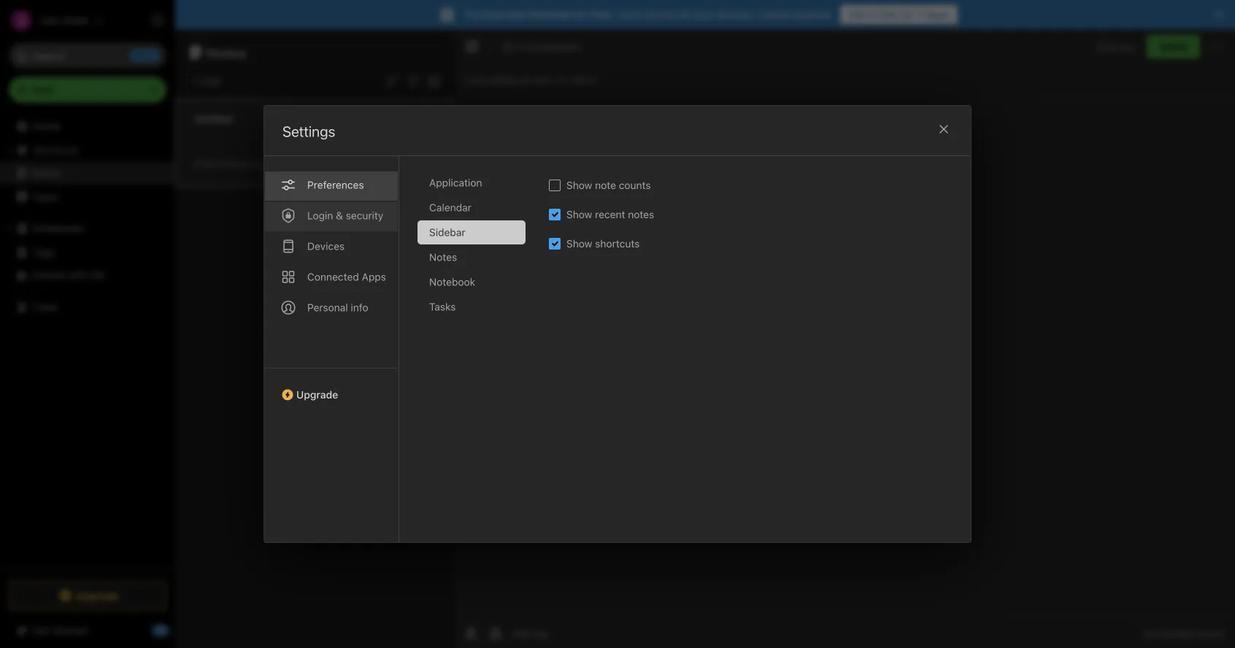 Task type: locate. For each thing, give the bounding box(es) containing it.
calendar tab
[[418, 196, 526, 220]]

trash link
[[0, 296, 175, 319]]

1 horizontal spatial for
[[901, 8, 915, 20]]

2 vertical spatial notes
[[429, 251, 457, 263]]

notes up 1 note at the left top
[[207, 44, 247, 61]]

0 horizontal spatial notebook
[[429, 276, 476, 288]]

notebook tab
[[418, 270, 526, 294]]

None search field
[[19, 42, 156, 69]]

add tag image
[[487, 625, 505, 643]]

try evernote personal for free: sync across all your devices. cancel anytime.
[[465, 8, 834, 20]]

0 vertical spatial upgrade button
[[264, 368, 399, 407]]

1 horizontal spatial tasks
[[429, 301, 456, 313]]

1 for from the left
[[574, 8, 587, 20]]

0 horizontal spatial settings
[[184, 15, 222, 26]]

notes inside tab
[[429, 251, 457, 263]]

notebook down the notes tab
[[429, 276, 476, 288]]

tab list for calendar
[[264, 156, 400, 543]]

0 vertical spatial upgrade
[[297, 389, 338, 401]]

1 horizontal spatial notes
[[207, 44, 247, 61]]

1 show from the top
[[567, 179, 593, 191]]

0 vertical spatial settings
[[184, 15, 222, 26]]

0 horizontal spatial note
[[200, 75, 221, 87]]

1 vertical spatial tasks
[[429, 301, 456, 313]]

first notebook button
[[498, 37, 587, 57]]

0 vertical spatial show
[[567, 179, 593, 191]]

sidebar tab
[[418, 221, 526, 245]]

for for 7
[[901, 8, 915, 20]]

notes
[[207, 44, 247, 61], [32, 167, 60, 179], [429, 251, 457, 263]]

1 horizontal spatial upgrade
[[297, 389, 338, 401]]

Show recent notes checkbox
[[549, 209, 561, 221]]

show right show recent notes option on the left of the page
[[567, 209, 593, 221]]

on
[[521, 74, 532, 86]]

show
[[567, 179, 593, 191], [567, 209, 593, 221], [567, 238, 593, 250]]

0 horizontal spatial for
[[574, 8, 587, 20]]

settings right settings "icon"
[[184, 15, 222, 26]]

notes down sidebar
[[429, 251, 457, 263]]

notebooks
[[33, 222, 84, 234]]

application
[[429, 177, 482, 189]]

tasks inside tab
[[429, 301, 456, 313]]

tab list containing preferences
[[264, 156, 400, 543]]

Show note counts checkbox
[[549, 180, 561, 191]]

counts
[[619, 179, 651, 191]]

1 horizontal spatial notebook
[[538, 41, 582, 52]]

1 horizontal spatial note
[[595, 179, 616, 191]]

all
[[1144, 629, 1155, 639]]

&
[[336, 210, 343, 222]]

tasks
[[32, 190, 59, 203], [429, 301, 456, 313]]

for left 7
[[901, 8, 915, 20]]

for for free:
[[574, 8, 587, 20]]

nov
[[535, 74, 554, 86]]

all changes saved
[[1144, 629, 1224, 639]]

show right show note counts option
[[567, 179, 593, 191]]

upgrade button
[[264, 368, 399, 407], [9, 581, 167, 611]]

3 show from the top
[[567, 238, 593, 250]]

show for show shortcuts
[[567, 238, 593, 250]]

shared with me link
[[0, 264, 175, 287]]

trash
[[32, 301, 58, 313]]

0 vertical spatial notes
[[207, 44, 247, 61]]

notebook
[[538, 41, 582, 52], [429, 276, 476, 288]]

notes down shortcuts
[[32, 167, 60, 179]]

get
[[850, 8, 867, 20]]

Show shortcuts checkbox
[[549, 238, 561, 250]]

2 show from the top
[[567, 209, 593, 221]]

close image
[[936, 121, 953, 138]]

notebook up "17," on the left of the page
[[538, 41, 582, 52]]

show right the show shortcuts checkbox
[[567, 238, 593, 250]]

0 horizontal spatial personal
[[307, 302, 348, 314]]

1 horizontal spatial upgrade button
[[264, 368, 399, 407]]

1 vertical spatial note
[[595, 179, 616, 191]]

settings
[[184, 15, 222, 26], [283, 123, 335, 140]]

only
[[1097, 41, 1117, 52]]

0 vertical spatial notebook
[[538, 41, 582, 52]]

1 vertical spatial upgrade button
[[9, 581, 167, 611]]

1 vertical spatial upgrade
[[75, 590, 119, 602]]

note right 1
[[200, 75, 221, 87]]

shortcuts
[[595, 238, 640, 250]]

settings up preferences
[[283, 123, 335, 140]]

notebook inside button
[[538, 41, 582, 52]]

for
[[574, 8, 587, 20], [901, 8, 915, 20]]

sidebar
[[429, 226, 466, 238]]

anytime.
[[793, 8, 834, 20]]

shared with me
[[32, 269, 105, 281]]

1 horizontal spatial personal
[[529, 8, 571, 20]]

a few minutes ago
[[194, 159, 269, 169]]

notes inside tree
[[32, 167, 60, 179]]

1
[[193, 75, 197, 87]]

1 horizontal spatial tab list
[[418, 171, 538, 543]]

ago
[[254, 159, 269, 169]]

personal down connected
[[307, 302, 348, 314]]

apps
[[362, 271, 386, 283]]

saved
[[1198, 629, 1224, 639]]

tree containing home
[[0, 115, 175, 568]]

notes link
[[0, 161, 175, 185]]

me
[[91, 269, 105, 281]]

0 vertical spatial tasks
[[32, 190, 59, 203]]

for inside button
[[901, 8, 915, 20]]

show shortcuts
[[567, 238, 640, 250]]

notes
[[628, 209, 655, 221]]

tasks tab
[[418, 295, 526, 319]]

note left counts
[[595, 179, 616, 191]]

1 vertical spatial personal
[[307, 302, 348, 314]]

devices.
[[716, 8, 755, 20]]

tasks up notebooks
[[32, 190, 59, 203]]

Search text field
[[19, 42, 156, 69]]

0 horizontal spatial notes
[[32, 167, 60, 179]]

evernote
[[483, 8, 526, 20]]

shared
[[32, 269, 66, 281]]

note window element
[[454, 29, 1236, 649]]

0 vertical spatial personal
[[529, 8, 571, 20]]

1 vertical spatial notes
[[32, 167, 60, 179]]

upgrade
[[297, 389, 338, 401], [75, 590, 119, 602]]

note
[[200, 75, 221, 87], [595, 179, 616, 191]]

first
[[516, 41, 536, 52]]

free
[[879, 8, 899, 20]]

tasks down notebook tab
[[429, 301, 456, 313]]

1 vertical spatial show
[[567, 209, 593, 221]]

0 horizontal spatial tasks
[[32, 190, 59, 203]]

few
[[202, 159, 216, 169]]

only you
[[1097, 41, 1136, 52]]

2 for from the left
[[901, 8, 915, 20]]

tab list containing application
[[418, 171, 538, 543]]

sync
[[620, 8, 643, 20]]

personal up first notebook
[[529, 8, 571, 20]]

your
[[693, 8, 714, 20]]

connected apps
[[307, 271, 386, 283]]

1 vertical spatial settings
[[283, 123, 335, 140]]

home
[[32, 120, 60, 132]]

devices
[[307, 240, 345, 252]]

1 vertical spatial notebook
[[429, 276, 476, 288]]

personal
[[529, 8, 571, 20], [307, 302, 348, 314]]

cancel
[[758, 8, 791, 20]]

2 vertical spatial show
[[567, 238, 593, 250]]

2 horizontal spatial notes
[[429, 251, 457, 263]]

edited
[[488, 74, 518, 86]]

0 horizontal spatial tab list
[[264, 156, 400, 543]]

for left free: on the left
[[574, 8, 587, 20]]

login & security
[[307, 210, 384, 222]]

tab list
[[264, 156, 400, 543], [418, 171, 538, 543]]

tree
[[0, 115, 175, 568]]

1 horizontal spatial settings
[[283, 123, 335, 140]]

0 vertical spatial note
[[200, 75, 221, 87]]



Task type: vqa. For each thing, say whether or not it's contained in the screenshot.
recent
yes



Task type: describe. For each thing, give the bounding box(es) containing it.
note for show
[[595, 179, 616, 191]]

home link
[[0, 115, 175, 138]]

notebooks link
[[0, 217, 175, 240]]

connected
[[307, 271, 359, 283]]

a
[[194, 159, 199, 169]]

login
[[307, 210, 333, 222]]

17,
[[557, 74, 569, 86]]

7
[[918, 8, 924, 20]]

changes
[[1158, 629, 1196, 639]]

upgrade button inside tab list
[[264, 368, 399, 407]]

preferences
[[307, 179, 364, 191]]

try
[[465, 8, 481, 20]]

recent
[[595, 209, 626, 221]]

shortcuts button
[[0, 138, 175, 161]]

first notebook
[[516, 41, 582, 52]]

add a reminder image
[[462, 625, 480, 643]]

minutes
[[219, 159, 252, 169]]

new button
[[9, 77, 167, 103]]

it
[[870, 8, 876, 20]]

0 horizontal spatial upgrade button
[[9, 581, 167, 611]]

show note counts
[[567, 179, 651, 191]]

across
[[646, 8, 677, 20]]

application tab
[[418, 171, 526, 195]]

free:
[[590, 8, 614, 20]]

new
[[32, 84, 53, 96]]

show for show recent notes
[[567, 209, 593, 221]]

untitled
[[194, 113, 233, 125]]

with
[[68, 269, 88, 281]]

tasks inside button
[[32, 190, 59, 203]]

get it free for 7 days button
[[841, 5, 958, 24]]

tasks button
[[0, 185, 175, 208]]

1 note
[[193, 75, 221, 87]]

shortcuts
[[33, 144, 79, 156]]

tags button
[[0, 240, 175, 264]]

tags
[[33, 246, 55, 258]]

share button
[[1147, 35, 1201, 58]]

last
[[465, 74, 485, 86]]

you
[[1120, 41, 1136, 52]]

personal inside tab list
[[307, 302, 348, 314]]

expand note image
[[464, 38, 481, 56]]

all
[[679, 8, 690, 20]]

settings tooltip
[[162, 6, 233, 35]]

personal info
[[307, 302, 369, 314]]

share
[[1160, 41, 1188, 53]]

days
[[926, 8, 950, 20]]

2023
[[571, 74, 596, 86]]

Note Editor text field
[[454, 99, 1236, 619]]

last edited on nov 17, 2023
[[465, 74, 596, 86]]

calendar
[[429, 202, 472, 214]]

tab list for show note counts
[[418, 171, 538, 543]]

settings inside tooltip
[[184, 15, 222, 26]]

0 horizontal spatial upgrade
[[75, 590, 119, 602]]

info
[[351, 302, 369, 314]]

get it free for 7 days
[[850, 8, 950, 20]]

settings image
[[149, 12, 167, 29]]

security
[[346, 210, 384, 222]]

notebook inside tab
[[429, 276, 476, 288]]

notes tab
[[418, 245, 526, 270]]

show recent notes
[[567, 209, 655, 221]]

expand notebooks image
[[4, 223, 15, 234]]

show for show note counts
[[567, 179, 593, 191]]

note for 1
[[200, 75, 221, 87]]



